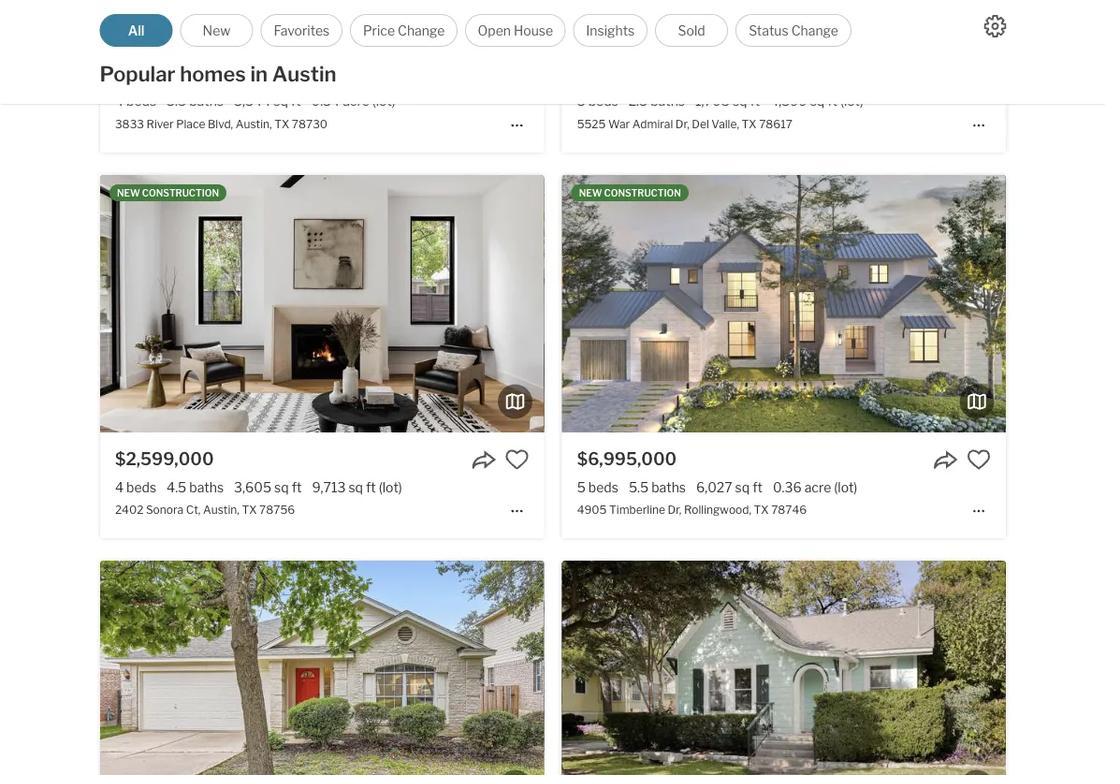 Task type: describe. For each thing, give the bounding box(es) containing it.
0.34 acre (lot)
[[311, 93, 396, 109]]

construction for $2,599,000
[[142, 187, 219, 198]]

6,027
[[697, 479, 733, 495]]

tx down 3,605
[[242, 503, 257, 517]]

4,399
[[771, 93, 808, 109]]

baths for 4.5 baths
[[189, 479, 224, 495]]

sq for 3,605
[[274, 479, 289, 495]]

New radio
[[180, 14, 253, 47]]

Status Change radio
[[736, 14, 852, 47]]

photo of 5525 war admiral dr, del valle, tx 78617 image
[[562, 0, 1007, 46]]

$6,995,000
[[577, 448, 677, 469]]

78617
[[760, 117, 793, 131]]

(lot) right 4,399
[[841, 93, 864, 109]]

2 photo of 3833 river place blvd, austin, tx 78730 image from the left
[[544, 0, 988, 46]]

admiral
[[633, 117, 674, 131]]

3
[[577, 93, 586, 109]]

valle,
[[712, 117, 740, 131]]

sonora
[[146, 503, 184, 517]]

2 photo of 208 e 33rd st, austin, tx 78705 image from the left
[[1006, 561, 1107, 775]]

ft for 1,708 sq ft
[[750, 93, 761, 109]]

change for status change
[[792, 22, 839, 38]]

ft for 4,399 sq ft (lot)
[[828, 93, 838, 109]]

war
[[609, 117, 630, 131]]

favorite button checkbox
[[505, 448, 529, 472]]

sq for 1,708
[[733, 93, 748, 109]]

beds for 5.5 baths
[[589, 479, 619, 495]]

5.5
[[629, 479, 649, 495]]

sold
[[678, 22, 706, 38]]

price
[[363, 22, 395, 38]]

All radio
[[100, 14, 173, 47]]

new construction for $6,995,000
[[579, 187, 682, 198]]

new for $2,599,000
[[117, 187, 140, 198]]

4.5 baths
[[167, 479, 224, 495]]

0.36
[[773, 479, 802, 495]]

3.5 baths
[[167, 93, 224, 109]]

sq for 4,399
[[811, 93, 825, 109]]

in
[[250, 61, 268, 87]]

0.36 acre (lot)
[[773, 479, 858, 495]]

3,605
[[234, 479, 272, 495]]

78746
[[772, 503, 807, 517]]

4 beds for 3.5 baths
[[115, 93, 156, 109]]

4 for 3.5 baths
[[115, 93, 124, 109]]

new
[[203, 22, 231, 38]]

3 beds
[[577, 93, 619, 109]]

beds for 2.5 baths
[[589, 93, 619, 109]]

3.5
[[167, 93, 186, 109]]

price change
[[363, 22, 445, 38]]

new construction for $2,599,000
[[117, 187, 219, 198]]

homes
[[180, 61, 246, 87]]

Insights radio
[[573, 14, 648, 47]]

3,605 sq ft
[[234, 479, 302, 495]]

0 vertical spatial dr,
[[676, 117, 690, 131]]

ft for 3,605 sq ft
[[292, 479, 302, 495]]

5.5 baths
[[629, 479, 686, 495]]

baths for 3.5 baths
[[189, 93, 224, 109]]

status change
[[749, 22, 839, 38]]

(lot) right 0.34
[[372, 93, 396, 109]]

1 photo of 3833 river place blvd, austin, tx 78730 image from the left
[[100, 0, 544, 46]]

Price Change radio
[[350, 14, 458, 47]]

baths for 5.5 baths
[[652, 479, 686, 495]]

ct,
[[186, 503, 201, 517]]

4.5
[[167, 479, 187, 495]]

4905 timberline dr, rollingwood, tx 78746
[[577, 503, 807, 517]]

1 photo of 208 e 33rd st, austin, tx 78705 image from the left
[[562, 561, 1007, 775]]

sq for 6,027
[[736, 479, 750, 495]]

river
[[147, 117, 174, 131]]

insights
[[586, 22, 635, 38]]

1 vertical spatial dr,
[[668, 503, 682, 517]]

4 beds for 4.5 baths
[[115, 479, 156, 495]]

popular homes in austin
[[100, 61, 337, 87]]

ft for 9,713 sq ft (lot)
[[366, 479, 376, 495]]

austin
[[272, 61, 337, 87]]

5525 war admiral dr, del valle, tx 78617
[[577, 117, 793, 131]]



Task type: vqa. For each thing, say whether or not it's contained in the screenshot.
1,708 the sq
yes



Task type: locate. For each thing, give the bounding box(es) containing it.
change right status
[[792, 22, 839, 38]]

$2,599,000
[[115, 448, 214, 469]]

new construction
[[117, 187, 219, 198], [579, 187, 682, 198]]

2 4 beds from the top
[[115, 479, 156, 495]]

tx left 78746
[[754, 503, 769, 517]]

beds
[[126, 93, 156, 109], [589, 93, 619, 109], [126, 479, 156, 495], [589, 479, 619, 495]]

0 vertical spatial 4
[[115, 93, 124, 109]]

5 beds
[[577, 479, 619, 495]]

baths right "5.5"
[[652, 479, 686, 495]]

beds for 3.5 baths
[[126, 93, 156, 109]]

favorites
[[274, 22, 330, 38]]

2 new construction from the left
[[579, 187, 682, 198]]

ft up '78730'
[[291, 93, 301, 109]]

beds for 4.5 baths
[[126, 479, 156, 495]]

1 change from the left
[[398, 22, 445, 38]]

new for $6,995,000
[[579, 187, 602, 198]]

ft right 9,713
[[366, 479, 376, 495]]

1 horizontal spatial new construction
[[579, 187, 682, 198]]

acre for 0.34
[[343, 93, 370, 109]]

del
[[692, 117, 710, 131]]

2 new from the left
[[579, 187, 602, 198]]

favorite button checkbox
[[967, 448, 992, 472]]

0 horizontal spatial construction
[[142, 187, 219, 198]]

baths up blvd,
[[189, 93, 224, 109]]

(lot) right 0.36
[[835, 479, 858, 495]]

sq right 6,027
[[736, 479, 750, 495]]

0 vertical spatial 4 beds
[[115, 93, 156, 109]]

ft left 0.36
[[753, 479, 763, 495]]

rollingwood,
[[684, 503, 752, 517]]

4 beds up 3833
[[115, 93, 156, 109]]

4 beds up 2402
[[115, 479, 156, 495]]

$1,390,000
[[115, 62, 212, 83]]

beds right 3
[[589, 93, 619, 109]]

2.5 baths
[[629, 93, 685, 109]]

2 photo of 2402 sonora ct, austin, tx 78756 image from the left
[[544, 175, 988, 433]]

baths for 2.5 baths
[[651, 93, 685, 109]]

popular
[[100, 61, 176, 87]]

beds right 5
[[589, 479, 619, 495]]

sq up valle,
[[733, 93, 748, 109]]

0 horizontal spatial acre
[[343, 93, 370, 109]]

acre for 0.36
[[805, 479, 832, 495]]

austin, down 3,544
[[236, 117, 272, 131]]

2.5
[[629, 93, 648, 109]]

baths
[[189, 93, 224, 109], [651, 93, 685, 109], [189, 479, 224, 495], [652, 479, 686, 495]]

status
[[749, 22, 789, 38]]

acre right 0.34
[[343, 93, 370, 109]]

timberline
[[610, 503, 666, 517]]

0 horizontal spatial change
[[398, 22, 445, 38]]

construction down place at the left top
[[142, 187, 219, 198]]

baths up the admiral
[[651, 93, 685, 109]]

ft for 6,027 sq ft
[[753, 479, 763, 495]]

baths up 2402 sonora ct, austin, tx 78756
[[189, 479, 224, 495]]

new
[[117, 187, 140, 198], [579, 187, 602, 198]]

9,713 sq ft (lot)
[[312, 479, 402, 495]]

austin, right ct,
[[203, 503, 240, 517]]

Open House radio
[[466, 14, 566, 47]]

acre right 0.36
[[805, 479, 832, 495]]

beds up 3833
[[126, 93, 156, 109]]

1 horizontal spatial construction
[[604, 187, 682, 198]]

dr,
[[676, 117, 690, 131], [668, 503, 682, 517]]

Sold radio
[[656, 14, 729, 47]]

78756
[[259, 503, 295, 517]]

4905
[[577, 503, 607, 517]]

ft
[[291, 93, 301, 109], [750, 93, 761, 109], [828, 93, 838, 109], [292, 479, 302, 495], [366, 479, 376, 495], [753, 479, 763, 495]]

1 new construction from the left
[[117, 187, 219, 198]]

sq for 3,544
[[274, 93, 288, 109]]

sq right 9,713
[[349, 479, 363, 495]]

2 4 from the top
[[115, 479, 124, 495]]

house
[[514, 22, 553, 38]]

change
[[398, 22, 445, 38], [792, 22, 839, 38]]

place
[[176, 117, 205, 131]]

option group
[[100, 14, 852, 47]]

2402
[[115, 503, 144, 517]]

option group containing all
[[100, 14, 852, 47]]

1 vertical spatial 4 beds
[[115, 479, 156, 495]]

3,544 sq ft
[[234, 93, 301, 109]]

3833
[[115, 117, 144, 131]]

1 vertical spatial 4
[[115, 479, 124, 495]]

(lot)
[[372, 93, 396, 109], [841, 93, 864, 109], [379, 479, 402, 495], [835, 479, 858, 495]]

open house
[[478, 22, 553, 38]]

1 construction from the left
[[142, 187, 219, 198]]

78730
[[292, 117, 328, 131]]

1 vertical spatial austin,
[[203, 503, 240, 517]]

sq
[[274, 93, 288, 109], [733, 93, 748, 109], [811, 93, 825, 109], [274, 479, 289, 495], [349, 479, 363, 495], [736, 479, 750, 495]]

0.34
[[311, 93, 340, 109]]

photo of 9336 meyrick park trl, austin, tx 78717 image
[[100, 561, 544, 775], [544, 561, 988, 775]]

new down 3833
[[117, 187, 140, 198]]

1 horizontal spatial new
[[579, 187, 602, 198]]

change for price change
[[398, 22, 445, 38]]

favorite button image
[[505, 448, 529, 472]]

tx down 3,544 sq ft
[[275, 117, 290, 131]]

dr, down 5.5 baths
[[668, 503, 682, 517]]

4
[[115, 93, 124, 109], [115, 479, 124, 495]]

beds up 2402
[[126, 479, 156, 495]]

construction
[[142, 187, 219, 198], [604, 187, 682, 198]]

construction for $6,995,000
[[604, 187, 682, 198]]

0 horizontal spatial new construction
[[117, 187, 219, 198]]

construction down the admiral
[[604, 187, 682, 198]]

4 up 2402
[[115, 479, 124, 495]]

open
[[478, 22, 511, 38]]

6,027 sq ft
[[697, 479, 763, 495]]

dr, left del
[[676, 117, 690, 131]]

2 construction from the left
[[604, 187, 682, 198]]

4 up 3833
[[115, 93, 124, 109]]

tx
[[275, 117, 290, 131], [742, 117, 757, 131], [242, 503, 257, 517], [754, 503, 769, 517]]

new construction down the war
[[579, 187, 682, 198]]

1 photo of 2402 sonora ct, austin, tx 78756 image from the left
[[100, 175, 544, 433]]

new construction down river
[[117, 187, 219, 198]]

4 for 4.5 baths
[[115, 479, 124, 495]]

2 photo of 4905 timberline dr, rollingwood, tx 78746 image from the left
[[1006, 175, 1107, 433]]

change right price
[[398, 22, 445, 38]]

2 change from the left
[[792, 22, 839, 38]]

favorite button image
[[967, 448, 992, 472]]

sq right 4,399
[[811, 93, 825, 109]]

2402 sonora ct, austin, tx 78756
[[115, 503, 295, 517]]

1,708 sq ft
[[696, 93, 761, 109]]

1 4 beds from the top
[[115, 93, 156, 109]]

(lot) right 9,713
[[379, 479, 402, 495]]

tx right valle,
[[742, 117, 757, 131]]

0 vertical spatial austin,
[[236, 117, 272, 131]]

photo of 4905 timberline dr, rollingwood, tx 78746 image
[[562, 175, 1007, 433], [1006, 175, 1107, 433]]

all
[[128, 22, 145, 38]]

acre
[[343, 93, 370, 109], [805, 479, 832, 495]]

2 photo of 9336 meyrick park trl, austin, tx 78717 image from the left
[[544, 561, 988, 775]]

change inside radio
[[398, 22, 445, 38]]

photo of 3833 river place blvd, austin, tx 78730 image
[[100, 0, 544, 46], [544, 0, 988, 46]]

sq for 9,713
[[349, 479, 363, 495]]

change inside 'radio'
[[792, 22, 839, 38]]

ft right 4,399
[[828, 93, 838, 109]]

1,708
[[696, 93, 730, 109]]

1 new from the left
[[117, 187, 140, 198]]

5
[[577, 479, 586, 495]]

4,399 sq ft (lot)
[[771, 93, 864, 109]]

blvd,
[[208, 117, 233, 131]]

new down 5525
[[579, 187, 602, 198]]

sq up 78756
[[274, 479, 289, 495]]

ft up 78756
[[292, 479, 302, 495]]

5525
[[577, 117, 606, 131]]

4 beds
[[115, 93, 156, 109], [115, 479, 156, 495]]

1 photo of 4905 timberline dr, rollingwood, tx 78746 image from the left
[[562, 175, 1007, 433]]

1 4 from the top
[[115, 93, 124, 109]]

Favorites radio
[[261, 14, 343, 47]]

3833 river place blvd, austin, tx 78730
[[115, 117, 328, 131]]

0 horizontal spatial new
[[117, 187, 140, 198]]

1 vertical spatial acre
[[805, 479, 832, 495]]

ft up 78617
[[750, 93, 761, 109]]

1 horizontal spatial acre
[[805, 479, 832, 495]]

sq right 3,544
[[274, 93, 288, 109]]

3,544
[[234, 93, 271, 109]]

photo of 208 e 33rd st, austin, tx 78705 image
[[562, 561, 1007, 775], [1006, 561, 1107, 775]]

austin,
[[236, 117, 272, 131], [203, 503, 240, 517]]

photo of 2402 sonora ct, austin, tx 78756 image
[[100, 175, 544, 433], [544, 175, 988, 433]]

1 photo of 9336 meyrick park trl, austin, tx 78717 image from the left
[[100, 561, 544, 775]]

9,713
[[312, 479, 346, 495]]

ft for 3,544 sq ft
[[291, 93, 301, 109]]

1 horizontal spatial change
[[792, 22, 839, 38]]

0 vertical spatial acre
[[343, 93, 370, 109]]



